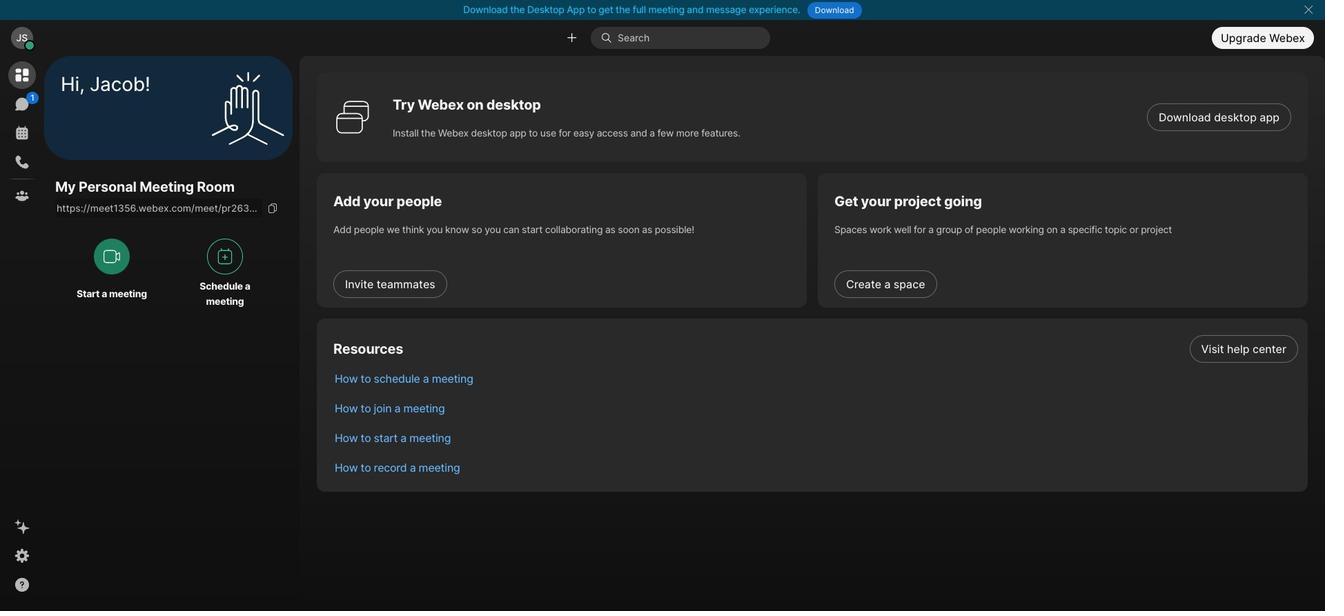 Task type: locate. For each thing, give the bounding box(es) containing it.
2 list item from the top
[[324, 364, 1308, 394]]

cancel_16 image
[[1304, 4, 1314, 15]]

list item
[[324, 334, 1308, 364], [324, 364, 1308, 394], [324, 394, 1308, 423], [324, 423, 1308, 453], [324, 453, 1308, 483]]

5 list item from the top
[[324, 453, 1308, 483]]

1 list item from the top
[[324, 334, 1308, 364]]

navigation
[[0, 56, 44, 612]]

None text field
[[55, 199, 262, 218]]

4 list item from the top
[[324, 423, 1308, 453]]

two hands high fiving image
[[206, 67, 289, 149]]



Task type: vqa. For each thing, say whether or not it's contained in the screenshot.
menu bar
no



Task type: describe. For each thing, give the bounding box(es) containing it.
3 list item from the top
[[324, 394, 1308, 423]]

webex tab list
[[8, 61, 39, 210]]



